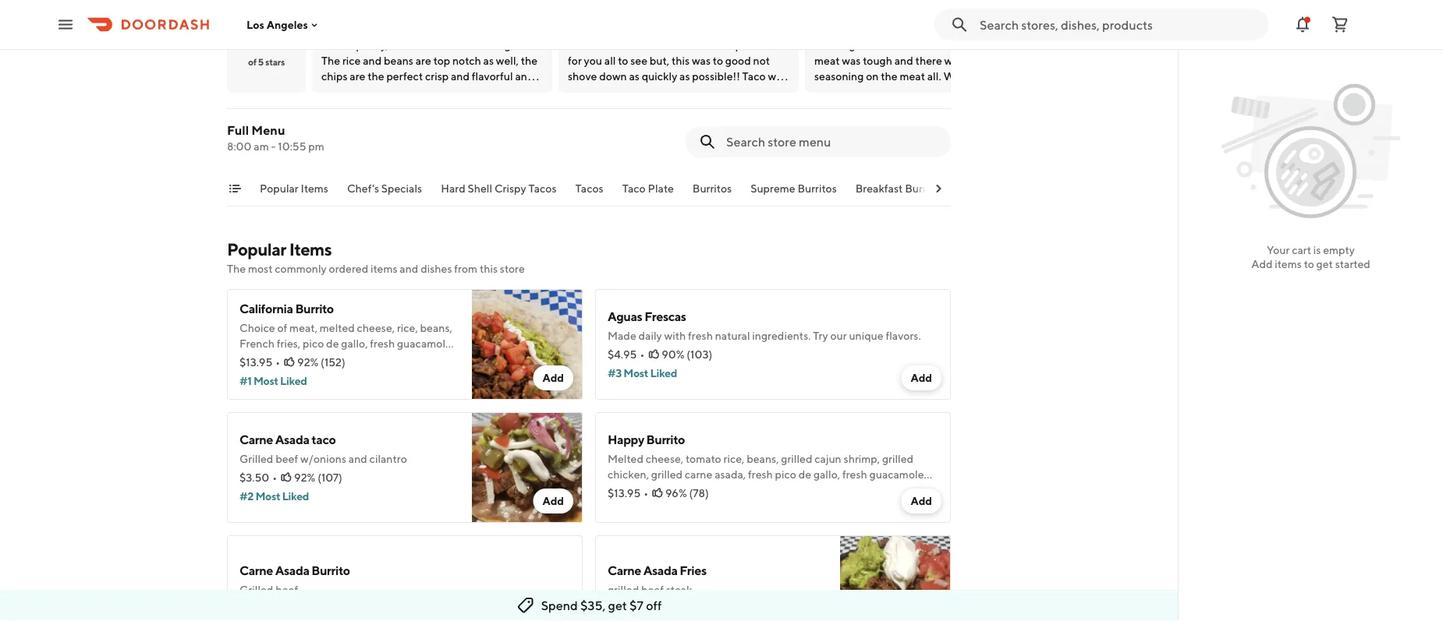 Task type: vqa. For each thing, say whether or not it's contained in the screenshot.
Carne for Fries
yes



Task type: describe. For each thing, give the bounding box(es) containing it.
off
[[646, 599, 662, 614]]

full
[[227, 123, 249, 138]]

menu
[[252, 123, 285, 138]]

• left the doordash
[[912, 22, 916, 33]]

$13.95 for happy burrito
[[608, 488, 641, 501]]

Item Search search field
[[727, 134, 939, 151]]

de inside 'happy burrito melted cheese, tomato rice, beans, grilled cajun shrimp, grilled chicken, grilled carne asada, fresh pico de gallo, fresh guacamole and sour cream.'
[[799, 469, 812, 482]]

#2
[[240, 491, 254, 504]]

chicken,
[[608, 469, 649, 482]]

show menu categories image
[[229, 183, 241, 195]]

96% (78)
[[666, 488, 709, 501]]

popular items button
[[260, 181, 328, 206]]

rice, inside 'happy burrito melted cheese, tomato rice, beans, grilled cajun shrimp, grilled chicken, grilled carne asada, fresh pico de gallo, fresh guacamole and sour cream.'
[[724, 453, 745, 466]]

(107)
[[318, 472, 342, 485]]

cheese, inside california burrito choice of meat, melted cheese, rice, beans, french fries, pico de gallo, fresh guacamole and sour cream.
[[357, 322, 395, 335]]

2 tacos from the left
[[576, 183, 604, 195]]

chef's
[[347, 183, 379, 195]]

fresh inside aguas frescas made daily with fresh natural ingredients. try our unique flavors.
[[688, 330, 713, 343]]

frescas
[[645, 310, 687, 325]]

popular items
[[260, 183, 328, 195]]

guacamole inside california burrito choice of meat, melted cheese, rice, beans, french fries, pico de gallo, fresh guacamole and sour cream.
[[397, 338, 452, 351]]

aguas frescas made daily with fresh natural ingredients. try our unique flavors.
[[608, 310, 921, 343]]

most for made
[[624, 368, 649, 380]]

steak
[[666, 585, 693, 597]]

8:00
[[227, 140, 252, 153]]

popular items the most commonly ordered items and dishes from this store
[[227, 240, 525, 276]]

breakfast burritos button
[[856, 181, 945, 206]]

gallo, inside california burrito choice of meat, melted cheese, rice, beans, french fries, pico de gallo, fresh guacamole and sour cream.
[[341, 338, 368, 351]]

1 burritos from the left
[[693, 183, 732, 195]]

cream. inside california burrito choice of meat, melted cheese, rice, beans, french fries, pico de gallo, fresh guacamole and sour cream.
[[284, 354, 317, 366]]

from
[[454, 263, 478, 276]]

order
[[963, 22, 989, 33]]

(78)
[[689, 488, 709, 501]]

grilled for burrito
[[240, 585, 273, 597]]

w/onions
[[300, 453, 347, 466]]

Store search: begin typing to search for stores available on DoorDash text field
[[980, 16, 1260, 33]]

$13.95 • for california burrito
[[240, 357, 280, 370]]

(68)
[[691, 603, 712, 616]]

burritos for supreme burritos
[[798, 183, 837, 195]]

full menu 8:00 am - 10:55 pm
[[227, 123, 324, 153]]

0 items, open order cart image
[[1331, 15, 1350, 34]]

gallo, inside 'happy burrito melted cheese, tomato rice, beans, grilled cajun shrimp, grilled chicken, grilled carne asada, fresh pico de gallo, fresh guacamole and sour cream.'
[[814, 469, 841, 482]]

cilantro
[[370, 453, 407, 466]]

los angeles button
[[247, 18, 321, 31]]

90% (103)
[[662, 349, 713, 362]]

#3
[[608, 368, 622, 380]]

store
[[500, 263, 525, 276]]

unique
[[849, 330, 884, 343]]

ordered
[[329, 263, 369, 276]]

0 horizontal spatial of
[[248, 57, 257, 68]]

carne for taco
[[240, 433, 273, 448]]

taco
[[312, 433, 336, 448]]

92% (152)
[[297, 357, 346, 370]]

$13.95 for california burrito
[[240, 357, 273, 370]]

cheese, inside 'happy burrito melted cheese, tomato rice, beans, grilled cajun shrimp, grilled chicken, grilled carne asada, fresh pico de gallo, fresh guacamole and sour cream.'
[[646, 453, 684, 466]]

$13.95 • for happy burrito
[[608, 488, 649, 501]]

supreme burritos button
[[751, 181, 837, 206]]

#1
[[240, 375, 252, 388]]

ingredients.
[[753, 330, 811, 343]]

add inside your cart is empty add items to get started
[[1252, 258, 1273, 271]]

and inside the "popular items the most commonly ordered items and dishes from this store"
[[400, 263, 419, 276]]

92% for taco
[[294, 472, 316, 485]]

daily
[[639, 330, 662, 343]]

$4.95 •
[[608, 349, 645, 362]]

beef.
[[276, 585, 300, 597]]

carne asada burrito grilled beef.
[[240, 564, 350, 597]]

• for happy burrito
[[644, 488, 649, 501]]

spend $35, get $7 off
[[541, 599, 662, 614]]

beef for taco
[[276, 453, 298, 466]]

de inside california burrito choice of meat, melted cheese, rice, beans, french fries, pico de gallo, fresh guacamole and sour cream.
[[326, 338, 339, 351]]

80% (68)
[[666, 603, 712, 616]]

popular for popular items
[[260, 183, 299, 195]]

california burrito choice of meat, melted cheese, rice, beans, french fries, pico de gallo, fresh guacamole and sour cream.
[[240, 302, 453, 366]]

asada for burrito
[[275, 564, 309, 579]]

(152)
[[321, 357, 346, 370]]

liked for made
[[651, 368, 677, 380]]

your cart is empty add items to get started
[[1252, 244, 1371, 271]]

4.6
[[255, 8, 278, 26]]

carne for burrito
[[240, 564, 273, 579]]

french
[[240, 338, 275, 351]]

started
[[1336, 258, 1371, 271]]

$7
[[630, 599, 644, 614]]

burrito for happy
[[647, 433, 685, 448]]

items inside your cart is empty add items to get started
[[1275, 258, 1302, 271]]

grilled left cajun
[[781, 453, 813, 466]]

burritos button
[[693, 181, 732, 206]]

carne asada taco grilled beef  w/onions and cilantro
[[240, 433, 407, 466]]

carne
[[685, 469, 713, 482]]

$35,
[[581, 599, 606, 614]]

melted
[[320, 322, 355, 335]]

spend
[[541, 599, 578, 614]]

pm
[[308, 140, 324, 153]]

items for popular items
[[301, 183, 328, 195]]

#2 most liked
[[240, 491, 309, 504]]

sour inside california burrito choice of meat, melted cheese, rice, beans, french fries, pico de gallo, fresh guacamole and sour cream.
[[261, 354, 282, 366]]

fresh inside california burrito choice of meat, melted cheese, rice, beans, french fries, pico de gallo, fresh guacamole and sour cream.
[[370, 338, 395, 351]]

with
[[665, 330, 686, 343]]

most
[[248, 263, 273, 276]]

rice, inside california burrito choice of meat, melted cheese, rice, beans, french fries, pico de gallo, fresh guacamole and sour cream.
[[397, 322, 418, 335]]

angeles
[[267, 18, 308, 31]]

your
[[1267, 244, 1290, 257]]

shell
[[468, 183, 493, 195]]

• for carne asada taco
[[273, 472, 277, 485]]

get inside your cart is empty add items to get started
[[1317, 258, 1334, 271]]

supreme burritos
[[751, 183, 837, 195]]

of inside california burrito choice of meat, melted cheese, rice, beans, french fries, pico de gallo, fresh guacamole and sour cream.
[[277, 322, 287, 335]]

(103)
[[687, 349, 713, 362]]

pico inside california burrito choice of meat, melted cheese, rice, beans, french fries, pico de gallo, fresh guacamole and sour cream.
[[303, 338, 324, 351]]

aguas
[[608, 310, 643, 325]]

#3 most liked
[[608, 368, 677, 380]]

empty
[[1324, 244, 1356, 257]]

liked for taco
[[282, 491, 309, 504]]

92% for choice
[[297, 357, 319, 370]]

$4.95
[[608, 349, 637, 362]]

chef's specials button
[[347, 181, 422, 206]]

tacos inside "button"
[[529, 183, 557, 195]]



Task type: locate. For each thing, give the bounding box(es) containing it.
2 grilled from the top
[[240, 585, 273, 597]]

90%
[[662, 349, 685, 362]]

the
[[227, 263, 246, 276]]

$13.95 down chicken,
[[608, 488, 641, 501]]

items right ordered
[[371, 263, 398, 276]]

0 horizontal spatial beans,
[[420, 322, 453, 335]]

1 horizontal spatial get
[[1317, 258, 1334, 271]]

sour
[[261, 354, 282, 366], [629, 485, 650, 498]]

1 vertical spatial of
[[277, 322, 287, 335]]

1 horizontal spatial guacamole
[[870, 469, 924, 482]]

items inside the "popular items the most commonly ordered items and dishes from this store"
[[289, 240, 332, 260]]

grilled
[[240, 453, 273, 466], [240, 585, 273, 597]]

popular down the -
[[260, 183, 299, 195]]

is
[[1314, 244, 1322, 257]]

• right $7
[[644, 603, 649, 616]]

0 vertical spatial sour
[[261, 354, 282, 366]]

$13.95 • down french
[[240, 357, 280, 370]]

$13.95 down french
[[240, 357, 273, 370]]

asada up beef.
[[275, 564, 309, 579]]

asada inside carne asada taco grilled beef  w/onions and cilantro
[[275, 433, 309, 448]]

beef
[[276, 453, 298, 466], [641, 585, 664, 597]]

carne down #2
[[240, 564, 273, 579]]

• for aguas frescas
[[640, 349, 645, 362]]

and down french
[[240, 354, 258, 366]]

gallo, down cajun
[[814, 469, 841, 482]]

natural
[[715, 330, 750, 343]]

breakfast
[[856, 183, 903, 195]]

our
[[831, 330, 847, 343]]

taco
[[622, 183, 646, 195]]

popular inside the "popular items the most commonly ordered items and dishes from this store"
[[227, 240, 286, 260]]

92% left (152) at the left of page
[[297, 357, 319, 370]]

1 vertical spatial 92%
[[294, 472, 316, 485]]

cream. left (78)
[[652, 485, 686, 498]]

0 horizontal spatial $13.95 •
[[240, 357, 280, 370]]

open menu image
[[56, 15, 75, 34]]

0 vertical spatial guacamole
[[397, 338, 452, 351]]

taco plate button
[[622, 181, 674, 206]]

de right asada,
[[799, 469, 812, 482]]

0 horizontal spatial de
[[326, 338, 339, 351]]

1 vertical spatial burrito
[[647, 433, 685, 448]]

1 vertical spatial beans,
[[747, 453, 779, 466]]

0 horizontal spatial $13.95
[[240, 357, 273, 370]]

beans, right tomato on the bottom of the page
[[747, 453, 779, 466]]

liked down the 92% (152)
[[280, 375, 307, 388]]

most for taco
[[256, 491, 280, 504]]

popular for popular items the most commonly ordered items and dishes from this store
[[227, 240, 286, 260]]

sour down french
[[261, 354, 282, 366]]

add
[[1252, 258, 1273, 271], [543, 372, 564, 385], [911, 372, 933, 385], [543, 496, 564, 508], [911, 496, 933, 508]]

carne asada taco image
[[472, 413, 583, 524]]

1 vertical spatial de
[[799, 469, 812, 482]]

asada for taco
[[275, 433, 309, 448]]

popular inside button
[[260, 183, 299, 195]]

92% (107)
[[294, 472, 342, 485]]

grilled inside carne asada fries grilled beef steak
[[608, 585, 639, 597]]

guacamole down dishes
[[397, 338, 452, 351]]

carne for fries
[[608, 564, 641, 579]]

1 grilled from the top
[[240, 453, 273, 466]]

carne up $7
[[608, 564, 641, 579]]

beef for fries
[[641, 585, 664, 597]]

$13.95 •
[[240, 357, 280, 370], [608, 488, 649, 501]]

notification bell image
[[1294, 15, 1313, 34]]

asada inside carne asada burrito grilled beef.
[[275, 564, 309, 579]]

0 horizontal spatial beef
[[276, 453, 298, 466]]

fries,
[[277, 338, 301, 351]]

cream. inside 'happy burrito melted cheese, tomato rice, beans, grilled cajun shrimp, grilled chicken, grilled carne asada, fresh pico de gallo, fresh guacamole and sour cream.'
[[652, 485, 686, 498]]

burrito for california
[[295, 302, 334, 317]]

#1 most liked
[[240, 375, 307, 388]]

0 horizontal spatial guacamole
[[397, 338, 452, 351]]

cheese,
[[357, 322, 395, 335], [646, 453, 684, 466]]

• for carne asada fries
[[644, 603, 649, 616]]

beans,
[[420, 322, 453, 335], [747, 453, 779, 466]]

2 horizontal spatial burritos
[[905, 183, 945, 195]]

0 vertical spatial of
[[248, 57, 257, 68]]

cheese, up the 96%
[[646, 453, 684, 466]]

liked down 90%
[[651, 368, 677, 380]]

1 vertical spatial $13.95
[[608, 488, 641, 501]]

grilled inside carne asada burrito grilled beef.
[[240, 585, 273, 597]]

asada up steak
[[644, 564, 678, 579]]

plate
[[648, 183, 674, 195]]

items up commonly
[[289, 240, 332, 260]]

tacos left 'taco'
[[576, 183, 604, 195]]

1 vertical spatial cream.
[[652, 485, 686, 498]]

doordash
[[918, 22, 961, 33]]

melted
[[608, 453, 644, 466]]

hard
[[441, 183, 466, 195]]

0 horizontal spatial get
[[608, 599, 627, 614]]

1 vertical spatial cheese,
[[646, 453, 684, 466]]

•
[[912, 22, 916, 33], [640, 349, 645, 362], [276, 357, 280, 370], [273, 472, 277, 485], [644, 488, 649, 501], [644, 603, 649, 616]]

0 vertical spatial pico
[[303, 338, 324, 351]]

beef up $3.50 •
[[276, 453, 298, 466]]

grilled left beef.
[[240, 585, 273, 597]]

5
[[258, 57, 264, 68]]

tacos
[[529, 183, 557, 195], [576, 183, 604, 195]]

0 vertical spatial rice,
[[397, 322, 418, 335]]

0 vertical spatial cheese,
[[357, 322, 395, 335]]

and inside 'happy burrito melted cheese, tomato rice, beans, grilled cajun shrimp, grilled chicken, grilled carne asada, fresh pico de gallo, fresh guacamole and sour cream.'
[[608, 485, 627, 498]]

0 vertical spatial get
[[1317, 258, 1334, 271]]

1 vertical spatial get
[[608, 599, 627, 614]]

grilled right shrimp,
[[883, 453, 914, 466]]

0 horizontal spatial cream.
[[284, 354, 317, 366]]

carne up $3.50
[[240, 433, 273, 448]]

and
[[400, 263, 419, 276], [240, 354, 258, 366], [349, 453, 367, 466], [608, 485, 627, 498]]

1 horizontal spatial items
[[1275, 258, 1302, 271]]

$14.95 •
[[608, 603, 649, 616]]

most down $3.50 •
[[256, 491, 280, 504]]

1 horizontal spatial pico
[[775, 469, 797, 482]]

shrimp,
[[844, 453, 880, 466]]

1 vertical spatial $13.95 •
[[608, 488, 649, 501]]

dishes
[[421, 263, 452, 276]]

0 horizontal spatial gallo,
[[341, 338, 368, 351]]

specials
[[381, 183, 422, 195]]

choice
[[240, 322, 275, 335]]

1 horizontal spatial beans,
[[747, 453, 779, 466]]

meat,
[[290, 322, 318, 335]]

96%
[[666, 488, 687, 501]]

grilled inside carne asada taco grilled beef  w/onions and cilantro
[[240, 453, 273, 466]]

am
[[254, 140, 269, 153]]

1 vertical spatial popular
[[227, 240, 286, 260]]

most for choice
[[254, 375, 278, 388]]

1 horizontal spatial de
[[799, 469, 812, 482]]

asada left taco
[[275, 433, 309, 448]]

1 horizontal spatial tacos
[[576, 183, 604, 195]]

1 horizontal spatial of
[[277, 322, 287, 335]]

1 horizontal spatial gallo,
[[814, 469, 841, 482]]

0 horizontal spatial burritos
[[693, 183, 732, 195]]

-
[[271, 140, 276, 153]]

0 horizontal spatial items
[[371, 263, 398, 276]]

of up fries,
[[277, 322, 287, 335]]

items down pm
[[301, 183, 328, 195]]

1 horizontal spatial cream.
[[652, 485, 686, 498]]

1 horizontal spatial sour
[[629, 485, 650, 498]]

$3.50
[[240, 472, 269, 485]]

0 horizontal spatial cheese,
[[357, 322, 395, 335]]

rice, up asada,
[[724, 453, 745, 466]]

0 vertical spatial $13.95
[[240, 357, 273, 370]]

grilled for taco
[[240, 453, 273, 466]]

burrito inside carne asada burrito grilled beef.
[[312, 564, 350, 579]]

items inside the "popular items the most commonly ordered items and dishes from this store"
[[371, 263, 398, 276]]

gallo, down melted
[[341, 338, 368, 351]]

most down $4.95 • at the bottom left of page
[[624, 368, 649, 380]]

burritos right breakfast
[[905, 183, 945, 195]]

stars
[[265, 57, 285, 68]]

0 vertical spatial $13.95 •
[[240, 357, 280, 370]]

$14.95
[[608, 603, 641, 616]]

1 vertical spatial grilled
[[240, 585, 273, 597]]

cart
[[1293, 244, 1312, 257]]

0 vertical spatial 92%
[[297, 357, 319, 370]]

guacamole down shrimp,
[[870, 469, 924, 482]]

de
[[326, 338, 339, 351], [799, 469, 812, 482]]

1 horizontal spatial $13.95 •
[[608, 488, 649, 501]]

• doordash order
[[912, 22, 989, 33]]

pico inside 'happy burrito melted cheese, tomato rice, beans, grilled cajun shrimp, grilled chicken, grilled carne asada, fresh pico de gallo, fresh guacamole and sour cream.'
[[775, 469, 797, 482]]

• for california burrito
[[276, 357, 280, 370]]

sour inside 'happy burrito melted cheese, tomato rice, beans, grilled cajun shrimp, grilled chicken, grilled carne asada, fresh pico de gallo, fresh guacamole and sour cream.'
[[629, 485, 650, 498]]

carne inside carne asada fries grilled beef steak
[[608, 564, 641, 579]]

crispy
[[495, 183, 526, 195]]

0 vertical spatial popular
[[260, 183, 299, 195]]

and down chicken,
[[608, 485, 627, 498]]

chef's specials
[[347, 183, 422, 195]]

1 horizontal spatial rice,
[[724, 453, 745, 466]]

• up #3 most liked
[[640, 349, 645, 362]]

popular up most on the top of page
[[227, 240, 286, 260]]

0 horizontal spatial rice,
[[397, 322, 418, 335]]

beef inside carne asada fries grilled beef steak
[[641, 585, 664, 597]]

2 vertical spatial burrito
[[312, 564, 350, 579]]

happy
[[608, 433, 644, 448]]

3 burritos from the left
[[905, 183, 945, 195]]

california
[[240, 302, 293, 317]]

burritos
[[693, 183, 732, 195], [798, 183, 837, 195], [905, 183, 945, 195]]

tacos right crispy
[[529, 183, 557, 195]]

and left the cilantro
[[349, 453, 367, 466]]

pico right asada,
[[775, 469, 797, 482]]

1 vertical spatial rice,
[[724, 453, 745, 466]]

1 tacos from the left
[[529, 183, 557, 195]]

flavors.
[[886, 330, 921, 343]]

liked for choice
[[280, 375, 307, 388]]

• down chicken,
[[644, 488, 649, 501]]

most right #1
[[254, 375, 278, 388]]

1 horizontal spatial burritos
[[798, 183, 837, 195]]

1 horizontal spatial beef
[[641, 585, 664, 597]]

10:55
[[278, 140, 306, 153]]

1 vertical spatial guacamole
[[870, 469, 924, 482]]

burritos right supreme
[[798, 183, 837, 195]]

get right "to"
[[1317, 258, 1334, 271]]

0 vertical spatial beans,
[[420, 322, 453, 335]]

grilled up $14.95
[[608, 585, 639, 597]]

beans, inside 'happy burrito melted cheese, tomato rice, beans, grilled cajun shrimp, grilled chicken, grilled carne asada, fresh pico de gallo, fresh guacamole and sour cream.'
[[747, 453, 779, 466]]

1 vertical spatial items
[[289, 240, 332, 260]]

cream.
[[284, 354, 317, 366], [652, 485, 686, 498]]

cheese, right melted
[[357, 322, 395, 335]]

burritos for breakfast burritos
[[905, 183, 945, 195]]

try
[[813, 330, 828, 343]]

0 vertical spatial gallo,
[[341, 338, 368, 351]]

0 vertical spatial burrito
[[295, 302, 334, 317]]

cajun
[[815, 453, 842, 466]]

carne inside carne asada taco grilled beef  w/onions and cilantro
[[240, 433, 273, 448]]

0 vertical spatial beef
[[276, 453, 298, 466]]

rice,
[[397, 322, 418, 335], [724, 453, 745, 466]]

1 vertical spatial pico
[[775, 469, 797, 482]]

burritos right plate
[[693, 183, 732, 195]]

beef inside carne asada taco grilled beef  w/onions and cilantro
[[276, 453, 298, 466]]

1 horizontal spatial cheese,
[[646, 453, 684, 466]]

happy burrito melted cheese, tomato rice, beans, grilled cajun shrimp, grilled chicken, grilled carne asada, fresh pico de gallo, fresh guacamole and sour cream.
[[608, 433, 924, 498]]

breakfast burritos
[[856, 183, 945, 195]]

guacamole inside 'happy burrito melted cheese, tomato rice, beans, grilled cajun shrimp, grilled chicken, grilled carne asada, fresh pico de gallo, fresh guacamole and sour cream.'
[[870, 469, 924, 482]]

0 vertical spatial de
[[326, 338, 339, 351]]

commonly
[[275, 263, 327, 276]]

asada for fries
[[644, 564, 678, 579]]

liked down 92% (107)
[[282, 491, 309, 504]]

beef up "off"
[[641, 585, 664, 597]]

asada,
[[715, 469, 746, 482]]

$13.95 • down chicken,
[[608, 488, 649, 501]]

1 horizontal spatial $13.95
[[608, 488, 641, 501]]

0 vertical spatial items
[[301, 183, 328, 195]]

1 vertical spatial sour
[[629, 485, 650, 498]]

rice, right melted
[[397, 322, 418, 335]]

beans, down dishes
[[420, 322, 453, 335]]

california burrito image
[[472, 290, 583, 401]]

2 burritos from the left
[[798, 183, 837, 195]]

of left 5
[[248, 57, 257, 68]]

92%
[[297, 357, 319, 370], [294, 472, 316, 485]]

items down your
[[1275, 258, 1302, 271]]

carne asada fries image
[[841, 537, 951, 622]]

pico
[[303, 338, 324, 351], [775, 469, 797, 482]]

items for popular items the most commonly ordered items and dishes from this store
[[289, 240, 332, 260]]

grilled up $3.50 •
[[240, 453, 273, 466]]

and inside carne asada taco grilled beef  w/onions and cilantro
[[349, 453, 367, 466]]

carne inside carne asada burrito grilled beef.
[[240, 564, 273, 579]]

1 vertical spatial beef
[[641, 585, 664, 597]]

burrito inside california burrito choice of meat, melted cheese, rice, beans, french fries, pico de gallo, fresh guacamole and sour cream.
[[295, 302, 334, 317]]

scroll menu navigation right image
[[933, 183, 945, 195]]

1 vertical spatial gallo,
[[814, 469, 841, 482]]

sour down chicken,
[[629, 485, 650, 498]]

get left $7
[[608, 599, 627, 614]]

items inside button
[[301, 183, 328, 195]]

and inside california burrito choice of meat, melted cheese, rice, beans, french fries, pico de gallo, fresh guacamole and sour cream.
[[240, 354, 258, 366]]

0 horizontal spatial tacos
[[529, 183, 557, 195]]

de down melted
[[326, 338, 339, 351]]

• up #1 most liked
[[276, 357, 280, 370]]

80%
[[666, 603, 689, 616]]

grilled up the 96%
[[652, 469, 683, 482]]

burrito inside 'happy burrito melted cheese, tomato rice, beans, grilled cajun shrimp, grilled chicken, grilled carne asada, fresh pico de gallo, fresh guacamole and sour cream.'
[[647, 433, 685, 448]]

0 vertical spatial grilled
[[240, 453, 273, 466]]

asada inside carne asada fries grilled beef steak
[[644, 564, 678, 579]]

0 vertical spatial cream.
[[284, 354, 317, 366]]

to
[[1305, 258, 1315, 271]]

92% left (107)
[[294, 472, 316, 485]]

hard shell crispy tacos
[[441, 183, 557, 195]]

beans, inside california burrito choice of meat, melted cheese, rice, beans, french fries, pico de gallo, fresh guacamole and sour cream.
[[420, 322, 453, 335]]

pico down meat,
[[303, 338, 324, 351]]

and left dishes
[[400, 263, 419, 276]]

carne asada fries grilled beef steak
[[608, 564, 707, 597]]

• up #2 most liked
[[273, 472, 277, 485]]

0 horizontal spatial pico
[[303, 338, 324, 351]]

0 horizontal spatial sour
[[261, 354, 282, 366]]

fresh
[[688, 330, 713, 343], [370, 338, 395, 351], [748, 469, 773, 482], [843, 469, 868, 482]]

cream. down fries,
[[284, 354, 317, 366]]



